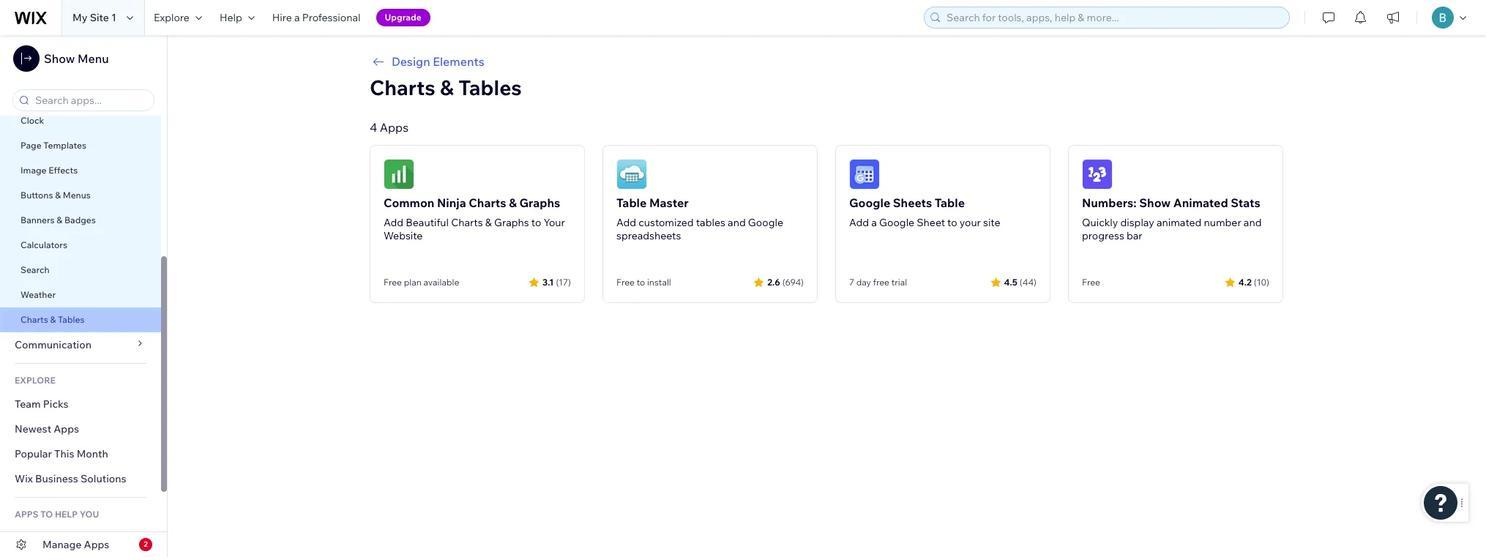 Task type: vqa. For each thing, say whether or not it's contained in the screenshot.
Table Master Free
yes



Task type: locate. For each thing, give the bounding box(es) containing it.
explore
[[15, 375, 56, 386]]

google down sheets
[[879, 216, 915, 229]]

weather
[[21, 289, 56, 300]]

7
[[849, 277, 855, 288]]

charts & tables down design elements
[[370, 75, 522, 100]]

charts right ninja on the left
[[469, 196, 506, 210]]

1 horizontal spatial tables
[[459, 75, 522, 100]]

to left "your"
[[532, 216, 541, 229]]

0 horizontal spatial and
[[728, 216, 746, 229]]

1 horizontal spatial add
[[617, 216, 636, 229]]

table up sheet
[[935, 196, 965, 210]]

0 vertical spatial show
[[44, 51, 75, 66]]

2 horizontal spatial apps
[[380, 120, 409, 135]]

design elements link
[[370, 53, 1284, 70]]

google sheets table logo image
[[849, 159, 880, 190]]

site
[[983, 216, 1001, 229]]

4
[[370, 120, 377, 135]]

2 horizontal spatial free
[[1082, 277, 1101, 288]]

wix
[[15, 472, 33, 486]]

apps right 4
[[380, 120, 409, 135]]

show inside numbers: show animated stats quickly display animated number and progress bar
[[1140, 196, 1171, 210]]

this
[[54, 447, 74, 461]]

& left menus
[[55, 190, 61, 201]]

numbers: show animated stats logo image
[[1082, 159, 1113, 190]]

page templates link
[[0, 133, 161, 158]]

banners & badges
[[21, 215, 96, 226]]

4 apps
[[370, 120, 409, 135]]

you
[[80, 509, 99, 520]]

4.2
[[1239, 276, 1252, 287]]

show left "menu"
[[44, 51, 75, 66]]

my
[[72, 11, 88, 24]]

table master add customized tables and google spreadsheets
[[617, 196, 784, 242]]

and down stats
[[1244, 216, 1262, 229]]

1 vertical spatial apps
[[54, 423, 79, 436]]

banners
[[21, 215, 55, 226]]

1 vertical spatial charts & tables
[[21, 314, 85, 325]]

elements
[[433, 54, 485, 69]]

1 vertical spatial tables
[[58, 314, 85, 325]]

0 vertical spatial apps
[[380, 120, 409, 135]]

1 horizontal spatial apps
[[84, 538, 109, 551]]

1 free from the left
[[384, 277, 402, 288]]

free for table master
[[617, 277, 635, 288]]

(10)
[[1254, 276, 1270, 287]]

7 day free trial
[[849, 277, 907, 288]]

4.5 (44)
[[1004, 276, 1037, 287]]

free left install
[[617, 277, 635, 288]]

page
[[21, 140, 41, 151]]

to
[[532, 216, 541, 229], [948, 216, 958, 229], [637, 277, 645, 288]]

animated
[[1174, 196, 1229, 210]]

add down the common
[[384, 216, 404, 229]]

0 horizontal spatial free
[[384, 277, 402, 288]]

free plan available
[[384, 277, 459, 288]]

1 horizontal spatial table
[[935, 196, 965, 210]]

1 horizontal spatial charts & tables
[[370, 75, 522, 100]]

wix business solutions
[[15, 472, 126, 486]]

manage apps
[[42, 538, 109, 551]]

1
[[111, 11, 116, 24]]

3 free from the left
[[1082, 277, 1101, 288]]

(44)
[[1020, 276, 1037, 287]]

help
[[55, 509, 78, 520]]

to inside common ninja charts & graphs add beautiful charts & graphs to your website
[[532, 216, 541, 229]]

add down google sheets table logo
[[849, 216, 869, 229]]

google
[[849, 196, 891, 210], [748, 216, 784, 229], [879, 216, 915, 229]]

sidebar element
[[0, 34, 168, 557]]

a down google sheets table logo
[[872, 216, 877, 229]]

0 vertical spatial a
[[294, 11, 300, 24]]

tables down elements
[[459, 75, 522, 100]]

charts
[[370, 75, 436, 100], [469, 196, 506, 210], [451, 216, 483, 229], [21, 314, 48, 325]]

a right hire
[[294, 11, 300, 24]]

show up display
[[1140, 196, 1171, 210]]

design
[[392, 54, 430, 69]]

free to install
[[617, 277, 671, 288]]

table down table master logo
[[617, 196, 647, 210]]

charts & tables up communication
[[21, 314, 85, 325]]

1 vertical spatial a
[[872, 216, 877, 229]]

& up communication
[[50, 314, 56, 325]]

and
[[728, 216, 746, 229], [1244, 216, 1262, 229]]

charts down design
[[370, 75, 436, 100]]

1 horizontal spatial and
[[1244, 216, 1262, 229]]

4.2 (10)
[[1239, 276, 1270, 287]]

2 add from the left
[[617, 216, 636, 229]]

charts & tables link
[[0, 308, 161, 332]]

(17)
[[556, 276, 571, 287]]

add left customized
[[617, 216, 636, 229]]

newest apps link
[[0, 417, 161, 442]]

apps
[[15, 509, 38, 520]]

design elements
[[392, 54, 485, 69]]

graphs
[[520, 196, 560, 210], [494, 216, 529, 229]]

communication
[[15, 338, 94, 351]]

to inside 'google sheets table add a google sheet to your site'
[[948, 216, 958, 229]]

2 and from the left
[[1244, 216, 1262, 229]]

add inside common ninja charts & graphs add beautiful charts & graphs to your website
[[384, 216, 404, 229]]

2 vertical spatial apps
[[84, 538, 109, 551]]

tables down "weather" link
[[58, 314, 85, 325]]

team
[[15, 398, 41, 411]]

day
[[857, 277, 871, 288]]

wix business solutions link
[[0, 466, 161, 491]]

apps
[[380, 120, 409, 135], [54, 423, 79, 436], [84, 538, 109, 551]]

help
[[220, 11, 242, 24]]

google right the tables at top left
[[748, 216, 784, 229]]

0 horizontal spatial add
[[384, 216, 404, 229]]

solutions
[[81, 472, 126, 486]]

free left plan at left
[[384, 277, 402, 288]]

1 table from the left
[[617, 196, 647, 210]]

effects
[[49, 165, 78, 176]]

charts down weather
[[21, 314, 48, 325]]

bar
[[1127, 229, 1143, 242]]

and inside numbers: show animated stats quickly display animated number and progress bar
[[1244, 216, 1262, 229]]

your
[[544, 216, 565, 229]]

graphs left "your"
[[494, 216, 529, 229]]

1 and from the left
[[728, 216, 746, 229]]

0 horizontal spatial apps
[[54, 423, 79, 436]]

2.6
[[768, 276, 780, 287]]

master
[[649, 196, 689, 210]]

2 table from the left
[[935, 196, 965, 210]]

apps down you
[[84, 538, 109, 551]]

table inside 'google sheets table add a google sheet to your site'
[[935, 196, 965, 210]]

calculators
[[21, 239, 67, 250]]

1 horizontal spatial a
[[872, 216, 877, 229]]

business
[[35, 472, 78, 486]]

0 horizontal spatial a
[[294, 11, 300, 24]]

graphs up "your"
[[520, 196, 560, 210]]

3 add from the left
[[849, 216, 869, 229]]

picks
[[43, 398, 69, 411]]

free down the progress
[[1082, 277, 1101, 288]]

menu
[[78, 51, 109, 66]]

common ninja charts & graphs logo image
[[384, 159, 414, 190]]

show inside 'button'
[[44, 51, 75, 66]]

1 horizontal spatial show
[[1140, 196, 1171, 210]]

google sheets table add a google sheet to your site
[[849, 196, 1001, 229]]

apps up this
[[54, 423, 79, 436]]

1 vertical spatial show
[[1140, 196, 1171, 210]]

install
[[647, 277, 671, 288]]

manage
[[42, 538, 82, 551]]

0 vertical spatial graphs
[[520, 196, 560, 210]]

to left your
[[948, 216, 958, 229]]

0 horizontal spatial show
[[44, 51, 75, 66]]

to left install
[[637, 277, 645, 288]]

a
[[294, 11, 300, 24], [872, 216, 877, 229]]

image effects
[[21, 165, 78, 176]]

popular
[[15, 447, 52, 461]]

add
[[384, 216, 404, 229], [617, 216, 636, 229], [849, 216, 869, 229]]

0 horizontal spatial charts & tables
[[21, 314, 85, 325]]

spreadsheets
[[617, 229, 681, 242]]

clock
[[21, 115, 44, 126]]

0 horizontal spatial to
[[532, 216, 541, 229]]

0 horizontal spatial tables
[[58, 314, 85, 325]]

numbers:
[[1082, 196, 1137, 210]]

charts inside sidebar "element"
[[21, 314, 48, 325]]

1 add from the left
[[384, 216, 404, 229]]

0 horizontal spatial table
[[617, 196, 647, 210]]

2 horizontal spatial add
[[849, 216, 869, 229]]

Search for tools, apps, help & more... field
[[942, 7, 1285, 28]]

trial
[[892, 277, 907, 288]]

1 horizontal spatial free
[[617, 277, 635, 288]]

newest apps
[[15, 423, 79, 436]]

and right the tables at top left
[[728, 216, 746, 229]]

popular this month link
[[0, 442, 161, 466]]

professional
[[302, 11, 361, 24]]

2 free from the left
[[617, 277, 635, 288]]

& left badges
[[57, 215, 62, 226]]

2 horizontal spatial to
[[948, 216, 958, 229]]

and inside table master add customized tables and google spreadsheets
[[728, 216, 746, 229]]



Task type: describe. For each thing, give the bounding box(es) containing it.
common
[[384, 196, 435, 210]]

(694)
[[783, 276, 804, 287]]

image
[[21, 165, 47, 176]]

hire a professional
[[272, 11, 361, 24]]

Search apps... field
[[31, 90, 149, 111]]

apps for 4 apps
[[380, 120, 409, 135]]

search link
[[0, 258, 161, 283]]

website
[[384, 229, 423, 242]]

table master logo image
[[617, 159, 647, 190]]

month
[[77, 447, 108, 461]]

newest
[[15, 423, 51, 436]]

beautiful
[[406, 216, 449, 229]]

site
[[90, 11, 109, 24]]

buttons
[[21, 190, 53, 201]]

tables
[[696, 216, 726, 229]]

banners & badges link
[[0, 208, 161, 233]]

apps to help you
[[15, 509, 99, 520]]

explore
[[154, 11, 190, 24]]

charts & tables inside sidebar "element"
[[21, 314, 85, 325]]

display
[[1121, 216, 1155, 229]]

sheet
[[917, 216, 945, 229]]

upgrade
[[385, 12, 422, 23]]

3.1 (17)
[[543, 276, 571, 287]]

add inside 'google sheets table add a google sheet to your site'
[[849, 216, 869, 229]]

tables inside sidebar "element"
[[58, 314, 85, 325]]

& right ninja on the left
[[509, 196, 517, 210]]

your
[[960, 216, 981, 229]]

1 horizontal spatial to
[[637, 277, 645, 288]]

clock link
[[0, 108, 161, 133]]

help button
[[211, 0, 263, 35]]

templates
[[43, 140, 86, 151]]

calculators link
[[0, 233, 161, 258]]

popular this month
[[15, 447, 108, 461]]

google inside table master add customized tables and google spreadsheets
[[748, 216, 784, 229]]

to
[[40, 509, 53, 520]]

weather link
[[0, 283, 161, 308]]

page templates
[[21, 140, 88, 151]]

0 vertical spatial charts & tables
[[370, 75, 522, 100]]

add inside table master add customized tables and google spreadsheets
[[617, 216, 636, 229]]

free for common ninja charts & graphs
[[384, 277, 402, 288]]

& right beautiful
[[485, 216, 492, 229]]

show menu
[[44, 51, 109, 66]]

number
[[1204, 216, 1242, 229]]

quickly
[[1082, 216, 1118, 229]]

charts down ninja on the left
[[451, 216, 483, 229]]

sheets
[[893, 196, 932, 210]]

1 vertical spatial graphs
[[494, 216, 529, 229]]

0 vertical spatial tables
[[459, 75, 522, 100]]

communication link
[[0, 332, 161, 357]]

image effects link
[[0, 158, 161, 183]]

& down design elements
[[440, 75, 454, 100]]

customized
[[639, 216, 694, 229]]

available
[[424, 277, 459, 288]]

buttons & menus link
[[0, 183, 161, 208]]

hire a professional link
[[263, 0, 369, 35]]

menus
[[63, 190, 91, 201]]

apps for newest apps
[[54, 423, 79, 436]]

progress
[[1082, 229, 1125, 242]]

table inside table master add customized tables and google spreadsheets
[[617, 196, 647, 210]]

2
[[144, 540, 148, 549]]

a inside 'google sheets table add a google sheet to your site'
[[872, 216, 877, 229]]

my site 1
[[72, 11, 116, 24]]

search
[[21, 264, 49, 275]]

stats
[[1231, 196, 1261, 210]]

free
[[873, 277, 890, 288]]

animated
[[1157, 216, 1202, 229]]

4.5
[[1004, 276, 1018, 287]]

3.1
[[543, 276, 554, 287]]

2.6 (694)
[[768, 276, 804, 287]]

google down google sheets table logo
[[849, 196, 891, 210]]

common ninja charts & graphs add beautiful charts & graphs to your website
[[384, 196, 565, 242]]

numbers: show animated stats quickly display animated number and progress bar
[[1082, 196, 1262, 242]]

team picks
[[15, 398, 69, 411]]

ninja
[[437, 196, 466, 210]]

apps for manage apps
[[84, 538, 109, 551]]

team picks link
[[0, 392, 161, 417]]

hire
[[272, 11, 292, 24]]



